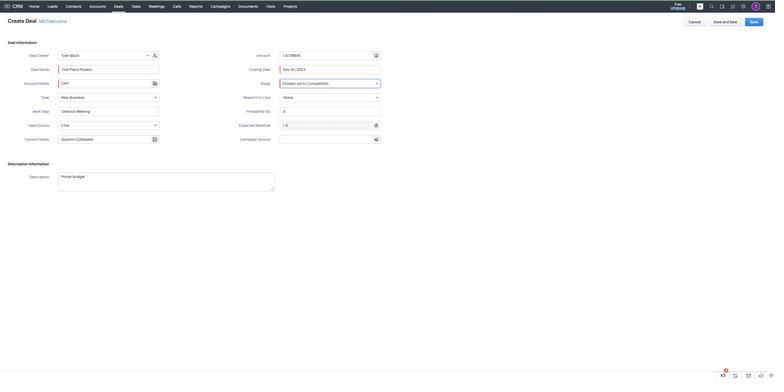 Task type: locate. For each thing, give the bounding box(es) containing it.
name right account
[[39, 82, 49, 86]]

source for lead source
[[37, 124, 49, 128]]

0 vertical spatial source
[[37, 124, 49, 128]]

revenue
[[256, 124, 270, 128]]

1 vertical spatial $
[[283, 124, 285, 128]]

expected
[[239, 124, 255, 128]]

$ for amount
[[283, 54, 285, 58]]

deal information
[[8, 41, 37, 45]]

deal owner
[[29, 54, 49, 58]]

create
[[8, 18, 24, 24]]

closing date
[[249, 68, 270, 72]]

documents link
[[234, 0, 262, 13]]

information up deal owner
[[16, 41, 37, 45]]

save left and
[[714, 20, 722, 24]]

0 horizontal spatial description
[[8, 162, 28, 166]]

description for description
[[30, 175, 49, 179]]

source right lead
[[37, 124, 49, 128]]

profile element
[[749, 0, 763, 13]]

1 vertical spatial information
[[29, 162, 49, 166]]

3 name from the top
[[39, 138, 49, 142]]

projects link
[[279, 0, 301, 13]]

1 vertical spatial name
[[39, 82, 49, 86]]

step
[[41, 110, 49, 114]]

account
[[24, 82, 38, 86]]

0 horizontal spatial new
[[61, 96, 69, 100]]

accounts link
[[85, 0, 110, 13]]

home link
[[25, 0, 44, 13]]

1 save from the left
[[714, 20, 722, 24]]

save button
[[745, 18, 763, 26]]

documents
[[238, 4, 258, 8]]

description information
[[8, 162, 49, 166]]

deal down create
[[8, 41, 16, 45]]

deals
[[114, 4, 123, 8]]

-None- field
[[280, 93, 381, 102]]

save
[[714, 20, 722, 24], [750, 20, 758, 24]]

0 vertical spatial name
[[39, 68, 49, 72]]

0 vertical spatial new
[[730, 20, 737, 24]]

none-
[[284, 96, 294, 100]]

2 save from the left
[[750, 20, 758, 24]]

$
[[283, 54, 285, 58], [283, 124, 285, 128]]

deal up the account name
[[31, 68, 38, 72]]

create menu image
[[697, 3, 703, 9]]

1 horizontal spatial save
[[750, 20, 758, 24]]

New Business field
[[58, 93, 159, 102]]

calls link
[[169, 0, 185, 13]]

1 $ from the top
[[283, 54, 285, 58]]

deal
[[25, 18, 36, 24], [8, 41, 16, 45], [29, 54, 37, 58], [31, 68, 38, 72]]

deal for deal owner
[[29, 54, 37, 58]]

0 horizontal spatial source
[[37, 124, 49, 128]]

stage
[[261, 82, 270, 86]]

0 vertical spatial information
[[16, 41, 37, 45]]

black
[[70, 54, 79, 58]]

1 horizontal spatial source
[[258, 138, 270, 142]]

1 vertical spatial description
[[30, 175, 49, 179]]

1 name from the top
[[39, 68, 49, 72]]

0 vertical spatial $
[[283, 54, 285, 58]]

create deal edit page layout
[[8, 18, 67, 24]]

edit
[[39, 19, 46, 23]]

amount
[[257, 54, 270, 58]]

name
[[39, 68, 49, 72], [39, 82, 49, 86], [39, 138, 49, 142]]

search image
[[710, 4, 714, 9]]

deal left owner
[[29, 54, 37, 58]]

new left "business"
[[61, 96, 69, 100]]

reports
[[189, 4, 203, 8]]

campaigns
[[211, 4, 230, 8]]

free upgrade
[[671, 2, 685, 10]]

for
[[257, 96, 262, 100]]

source
[[37, 124, 49, 128], [258, 138, 270, 142]]

1 vertical spatial source
[[258, 138, 270, 142]]

cancel button
[[683, 18, 706, 26]]

2 $ from the top
[[283, 124, 285, 128]]

campaign source
[[240, 138, 270, 142]]

save down profile element
[[750, 20, 758, 24]]

1 horizontal spatial new
[[730, 20, 737, 24]]

probability
[[247, 110, 265, 114]]

name right contact
[[39, 138, 49, 142]]

source down revenue
[[258, 138, 270, 142]]

contacts
[[66, 4, 81, 8]]

0 horizontal spatial save
[[714, 20, 722, 24]]

contact
[[25, 138, 38, 142]]

contact name
[[25, 138, 49, 142]]

lead source
[[28, 124, 49, 128]]

0 vertical spatial description
[[8, 162, 28, 166]]

name down owner
[[39, 68, 49, 72]]

None field
[[59, 80, 159, 88], [59, 135, 159, 144], [280, 135, 380, 144], [59, 80, 159, 88], [59, 135, 159, 144], [280, 135, 380, 144]]

2 vertical spatial name
[[39, 138, 49, 142]]

$ right revenue
[[283, 124, 285, 128]]

closed lost to competition
[[283, 82, 328, 86]]

2 name from the top
[[39, 82, 49, 86]]

next
[[33, 110, 40, 114]]

description
[[8, 162, 28, 166], [30, 175, 49, 179]]

1 vertical spatial new
[[61, 96, 69, 100]]

owner
[[38, 54, 49, 58]]

$ right amount
[[283, 54, 285, 58]]

Chat field
[[58, 121, 159, 130]]

MMM D, YYYY text field
[[280, 65, 381, 74]]

probability (%)
[[247, 110, 270, 114]]

tasks link
[[127, 0, 145, 13]]

new inside field
[[61, 96, 69, 100]]

type
[[41, 96, 49, 100]]

accounts
[[90, 4, 106, 8]]

new right and
[[730, 20, 737, 24]]

tyler
[[61, 54, 69, 58]]

deal name
[[31, 68, 49, 72]]

information
[[16, 41, 37, 45], [29, 162, 49, 166]]

None text field
[[286, 52, 380, 60], [58, 107, 159, 116], [280, 107, 381, 116], [59, 135, 159, 144], [280, 135, 380, 144], [286, 52, 380, 60], [58, 107, 159, 116], [280, 107, 381, 116], [59, 135, 159, 144], [280, 135, 380, 144]]

calendar image
[[720, 4, 725, 8]]

name for deal name
[[39, 68, 49, 72]]

information down contact name
[[29, 162, 49, 166]]

source for campaign source
[[258, 138, 270, 142]]

None text field
[[58, 65, 159, 74], [59, 80, 159, 88], [286, 121, 380, 130], [59, 173, 274, 191], [58, 65, 159, 74], [59, 80, 159, 88], [286, 121, 380, 130], [59, 173, 274, 191]]

projects
[[283, 4, 297, 8]]

1 horizontal spatial description
[[30, 175, 49, 179]]

layout
[[55, 19, 67, 23]]

new
[[730, 20, 737, 24], [61, 96, 69, 100]]



Task type: describe. For each thing, give the bounding box(es) containing it.
tasks
[[132, 4, 141, 8]]

deals link
[[110, 0, 127, 13]]

2
[[725, 369, 727, 372]]

to
[[303, 82, 306, 86]]

next step
[[33, 110, 49, 114]]

reason
[[243, 96, 256, 100]]

(%)
[[265, 110, 270, 114]]

name for contact name
[[39, 138, 49, 142]]

crm link
[[4, 4, 23, 9]]

save for save
[[750, 20, 758, 24]]

lead
[[28, 124, 36, 128]]

search element
[[706, 0, 717, 13]]

loss
[[263, 96, 270, 100]]

tyler black
[[61, 54, 79, 58]]

Tyler Black field
[[59, 52, 151, 60]]

new inside button
[[730, 20, 737, 24]]

information for deal information
[[16, 41, 37, 45]]

chat
[[61, 124, 69, 128]]

description for description information
[[8, 162, 28, 166]]

upgrade
[[671, 6, 685, 10]]

visits link
[[262, 0, 279, 13]]

information for description information
[[29, 162, 49, 166]]

visits
[[266, 4, 275, 8]]

page
[[46, 19, 55, 23]]

leads link
[[44, 0, 62, 13]]

campaign
[[240, 138, 258, 142]]

leads
[[48, 4, 58, 8]]

-none-
[[283, 96, 294, 100]]

expected revenue
[[239, 124, 270, 128]]

date
[[263, 68, 270, 72]]

and
[[723, 20, 729, 24]]

save for save and new
[[714, 20, 722, 24]]

free
[[675, 2, 681, 6]]

cancel
[[689, 20, 701, 24]]

-
[[283, 96, 284, 100]]

crm
[[12, 4, 23, 9]]

deal for deal name
[[31, 68, 38, 72]]

new business
[[61, 96, 84, 100]]

lost
[[295, 82, 302, 86]]

create menu element
[[694, 0, 706, 13]]

closing
[[249, 68, 262, 72]]

save and new
[[714, 20, 737, 24]]

deal left 'edit'
[[25, 18, 36, 24]]

save and new button
[[708, 18, 743, 26]]

calls
[[173, 4, 181, 8]]

contacts link
[[62, 0, 85, 13]]

campaigns link
[[207, 0, 234, 13]]

$ for expected revenue
[[283, 124, 285, 128]]

edit page layout link
[[39, 19, 67, 23]]

profile image
[[752, 2, 760, 10]]

meetings link
[[145, 0, 169, 13]]

home
[[29, 4, 39, 8]]

Closed Lost to Competition field
[[280, 79, 381, 88]]

account name
[[24, 82, 49, 86]]

meetings
[[149, 4, 165, 8]]

reason for loss
[[243, 96, 270, 100]]

reports link
[[185, 0, 207, 13]]

deal for deal information
[[8, 41, 16, 45]]

closed
[[283, 82, 294, 86]]

name for account name
[[39, 82, 49, 86]]

business
[[70, 96, 84, 100]]

competition
[[307, 82, 328, 86]]



Task type: vqa. For each thing, say whether or not it's contained in the screenshot.
contacts link
yes



